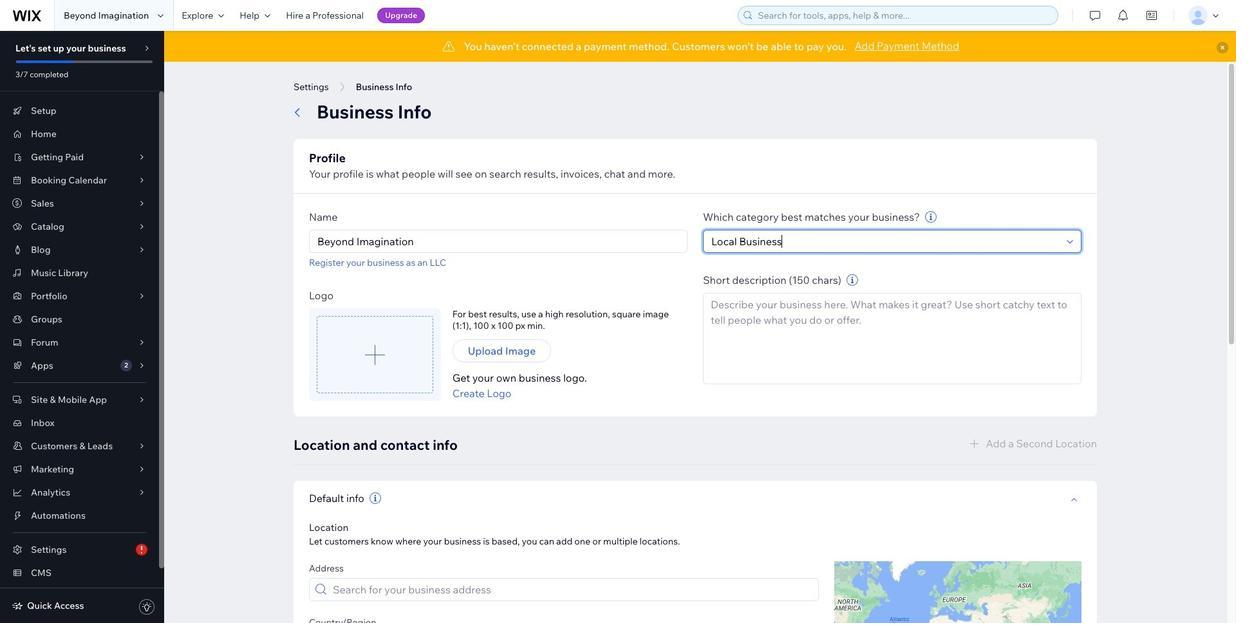 Task type: vqa. For each thing, say whether or not it's contained in the screenshot.
enter your business or website type 'field'
yes



Task type: describe. For each thing, give the bounding box(es) containing it.
Search for your business address field
[[329, 579, 815, 601]]

sidebar element
[[0, 31, 164, 624]]

Describe your business here. What makes it great? Use short catchy text to tell people what you do or offer. text field
[[703, 293, 1082, 385]]

Search for tools, apps, help & more... field
[[754, 6, 1055, 24]]



Task type: locate. For each thing, give the bounding box(es) containing it.
Enter your business or website type field
[[708, 231, 1064, 253]]

Type your business name (e.g., Amy's Shoes) field
[[314, 231, 683, 253]]

alert
[[164, 31, 1237, 62]]

map region
[[835, 562, 1082, 624]]



